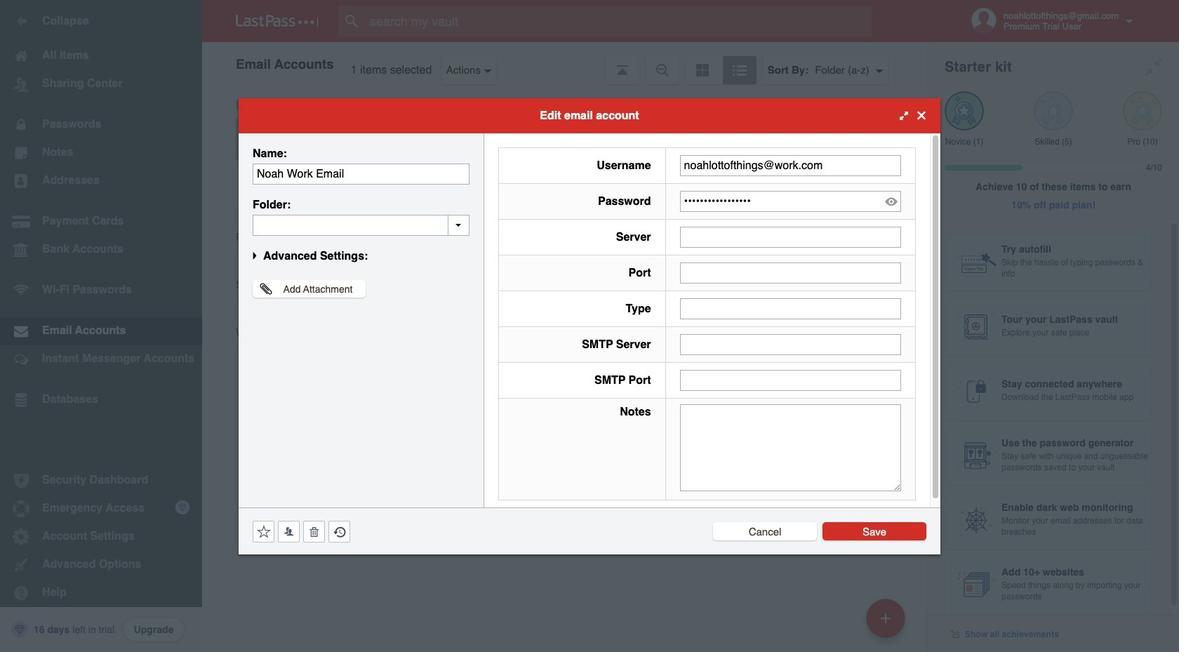 Task type: locate. For each thing, give the bounding box(es) containing it.
lastpass image
[[236, 15, 319, 27]]

dialog
[[239, 98, 941, 554]]

vault options navigation
[[202, 42, 928, 84]]

new item navigation
[[861, 595, 914, 652]]

main navigation navigation
[[0, 0, 202, 652]]

None password field
[[680, 191, 901, 212]]

None text field
[[680, 155, 901, 176], [253, 163, 470, 184], [680, 226, 901, 247], [680, 298, 901, 319], [680, 155, 901, 176], [253, 163, 470, 184], [680, 226, 901, 247], [680, 298, 901, 319]]

None text field
[[253, 214, 470, 236], [680, 262, 901, 283], [680, 334, 901, 355], [680, 370, 901, 391], [680, 404, 901, 491], [253, 214, 470, 236], [680, 262, 901, 283], [680, 334, 901, 355], [680, 370, 901, 391], [680, 404, 901, 491]]



Task type: vqa. For each thing, say whether or not it's contained in the screenshot.
caret right 'icon'
no



Task type: describe. For each thing, give the bounding box(es) containing it.
search my vault text field
[[338, 6, 899, 37]]

Search search field
[[338, 6, 899, 37]]

new item image
[[881, 613, 891, 623]]



